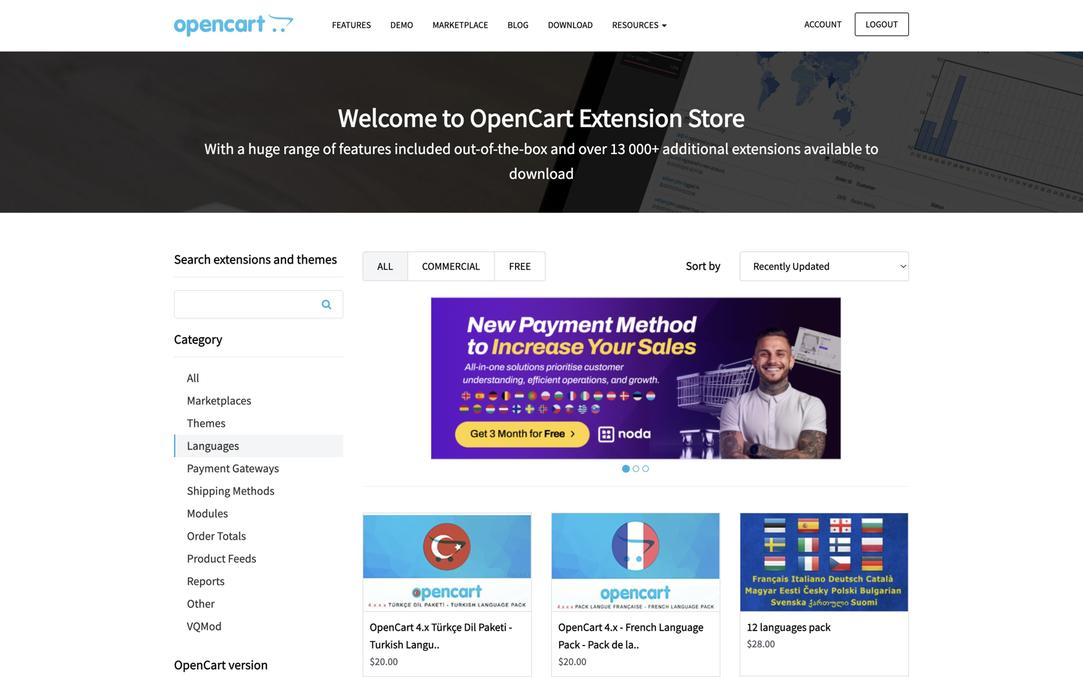 Task type: vqa. For each thing, say whether or not it's contained in the screenshot.


Task type: describe. For each thing, give the bounding box(es) containing it.
marketplaces link
[[174, 390, 344, 412]]

4.x for türkçe
[[416, 621, 429, 634]]

totals
[[217, 529, 246, 544]]

and inside "welcome to opencart extension store with a huge range of features included out-of-the-box and over 13 000+ additional extensions available to download"
[[551, 139, 576, 159]]

welcome to opencart extension store with a huge range of features included out-of-the-box and over 13 000+ additional extensions available to download
[[205, 101, 879, 183]]

$28.00
[[747, 638, 776, 651]]

search extensions and themes
[[174, 251, 337, 267]]

download link
[[539, 14, 603, 36]]

all for commercial
[[378, 260, 393, 273]]

1 pack from the left
[[559, 638, 580, 652]]

1 horizontal spatial to
[[866, 139, 879, 159]]

download
[[548, 19, 593, 31]]

category
[[174, 331, 222, 347]]

all link for commercial
[[363, 252, 408, 281]]

4.x for -
[[605, 621, 618, 634]]

vqmod
[[187, 619, 222, 634]]

languages
[[187, 439, 239, 453]]

$20.00 inside opencart 4.x türkçe dil paketi - turkish langu.. $20.00
[[370, 655, 398, 668]]

of
[[323, 139, 336, 159]]

commercial link
[[408, 252, 495, 281]]

logout
[[866, 18, 899, 30]]

search
[[174, 251, 211, 267]]

download
[[509, 164, 574, 183]]

order totals
[[187, 529, 246, 544]]

available
[[804, 139, 863, 159]]

other link
[[174, 593, 344, 615]]

modules link
[[174, 503, 344, 525]]

opencart 4.x - french language pack - pack de la.. link
[[559, 621, 704, 652]]

türkçe
[[432, 621, 462, 634]]

languages link
[[175, 435, 344, 457]]

la..
[[626, 638, 640, 652]]

languages
[[761, 621, 807, 634]]

other
[[187, 597, 215, 611]]

pack
[[809, 621, 831, 634]]

product feeds
[[187, 552, 256, 566]]

search image
[[322, 299, 332, 310]]

modules
[[187, 506, 228, 521]]

payment
[[187, 461, 230, 476]]

free
[[509, 260, 531, 273]]

out-
[[454, 139, 481, 159]]

product feeds link
[[174, 548, 344, 570]]

sort by
[[686, 259, 721, 273]]

0 horizontal spatial and
[[274, 251, 294, 267]]

marketplace link
[[423, 14, 498, 36]]

demo
[[391, 19, 414, 31]]

000+
[[629, 139, 660, 159]]

sort
[[686, 259, 707, 273]]

dil
[[464, 621, 477, 634]]

1 horizontal spatial -
[[583, 638, 586, 652]]

french
[[626, 621, 657, 634]]

over
[[579, 139, 607, 159]]

reports
[[187, 574, 225, 589]]

de
[[612, 638, 624, 652]]

included
[[395, 139, 451, 159]]

paketi
[[479, 621, 507, 634]]

huge
[[248, 139, 280, 159]]

reports link
[[174, 570, 344, 593]]

the-
[[498, 139, 524, 159]]

of-
[[481, 139, 498, 159]]

12 languages pack link
[[747, 621, 831, 634]]

12 languages pack image
[[741, 514, 909, 612]]

12 languages pack $28.00
[[747, 621, 831, 651]]

account
[[805, 18, 842, 30]]

opencart 4.x türkçe dil paketi - turkish langu.. link
[[370, 621, 513, 652]]



Task type: locate. For each thing, give the bounding box(es) containing it.
free link
[[495, 252, 546, 281]]

store
[[688, 101, 745, 134]]

opencart for opencart 4.x türkçe dil paketi - turkish langu.. $20.00
[[370, 621, 414, 634]]

extensions
[[732, 139, 801, 159], [214, 251, 271, 267]]

- up de
[[620, 621, 624, 634]]

and right box on the top of page
[[551, 139, 576, 159]]

$20.00
[[370, 655, 398, 668], [559, 655, 587, 668]]

opencart language  extensions image
[[174, 14, 294, 37]]

marketplace
[[433, 19, 489, 31]]

0 horizontal spatial all
[[187, 371, 199, 385]]

opencart for opencart version
[[174, 657, 226, 673]]

- left de
[[583, 638, 586, 652]]

payment gateways
[[187, 461, 279, 476]]

opencart for opencart 4.x - french language pack - pack de la.. $20.00
[[559, 621, 603, 634]]

12
[[747, 621, 758, 634]]

1 horizontal spatial 4.x
[[605, 621, 618, 634]]

a
[[237, 139, 245, 159]]

all link for marketplaces
[[174, 367, 344, 390]]

welcome
[[338, 101, 437, 134]]

4.x
[[416, 621, 429, 634], [605, 621, 618, 634]]

opencart left french
[[559, 621, 603, 634]]

commercial
[[422, 260, 480, 273]]

features
[[339, 139, 392, 159]]

0 vertical spatial all
[[378, 260, 393, 273]]

methods
[[233, 484, 275, 498]]

None text field
[[175, 291, 343, 318]]

box
[[524, 139, 548, 159]]

1 vertical spatial all
[[187, 371, 199, 385]]

blog link
[[498, 14, 539, 36]]

- right paketi
[[509, 621, 513, 634]]

0 horizontal spatial 4.x
[[416, 621, 429, 634]]

all
[[378, 260, 393, 273], [187, 371, 199, 385]]

and left 'themes'
[[274, 251, 294, 267]]

0 vertical spatial all link
[[363, 252, 408, 281]]

all for marketplaces
[[187, 371, 199, 385]]

2 horizontal spatial -
[[620, 621, 624, 634]]

themes
[[297, 251, 337, 267]]

additional
[[663, 139, 729, 159]]

opencart
[[470, 101, 574, 134], [370, 621, 414, 634], [559, 621, 603, 634], [174, 657, 226, 673]]

product
[[187, 552, 226, 566]]

extensions inside "welcome to opencart extension store with a huge range of features included out-of-the-box and over 13 000+ additional extensions available to download"
[[732, 139, 801, 159]]

opencart 4.x - french language pack - pack de la.. image
[[552, 514, 720, 612]]

extensions down store
[[732, 139, 801, 159]]

opencart 4.x türkçe dil paketi - turkish langu.. image
[[364, 514, 531, 612]]

themes link
[[174, 412, 344, 435]]

to up the out-
[[443, 101, 465, 134]]

-
[[509, 621, 513, 634], [620, 621, 624, 634], [583, 638, 586, 652]]

features
[[332, 19, 371, 31]]

0 horizontal spatial extensions
[[214, 251, 271, 267]]

1 vertical spatial to
[[866, 139, 879, 159]]

opencart down vqmod
[[174, 657, 226, 673]]

shipping
[[187, 484, 230, 498]]

$20.00 inside opencart 4.x - french language pack - pack de la.. $20.00
[[559, 655, 587, 668]]

13
[[611, 139, 626, 159]]

opencart up turkish
[[370, 621, 414, 634]]

1 horizontal spatial all link
[[363, 252, 408, 281]]

0 vertical spatial to
[[443, 101, 465, 134]]

1 horizontal spatial $20.00
[[559, 655, 587, 668]]

1 $20.00 from the left
[[370, 655, 398, 668]]

4.x inside opencart 4.x - french language pack - pack de la.. $20.00
[[605, 621, 618, 634]]

opencart inside opencart 4.x - french language pack - pack de la.. $20.00
[[559, 621, 603, 634]]

opencart up the-
[[470, 101, 574, 134]]

resources
[[613, 19, 661, 31]]

language
[[659, 621, 704, 634]]

4.x inside opencart 4.x türkçe dil paketi - turkish langu.. $20.00
[[416, 621, 429, 634]]

1 vertical spatial all link
[[174, 367, 344, 390]]

$20.00 down turkish
[[370, 655, 398, 668]]

extensions right search
[[214, 251, 271, 267]]

shipping methods
[[187, 484, 275, 498]]

0 horizontal spatial to
[[443, 101, 465, 134]]

vqmod link
[[174, 615, 344, 638]]

by
[[709, 259, 721, 273]]

extension
[[579, 101, 683, 134]]

1 vertical spatial and
[[274, 251, 294, 267]]

4.x up de
[[605, 621, 618, 634]]

1 vertical spatial extensions
[[214, 251, 271, 267]]

feeds
[[228, 552, 256, 566]]

0 horizontal spatial all link
[[174, 367, 344, 390]]

opencart version
[[174, 657, 268, 673]]

0 horizontal spatial -
[[509, 621, 513, 634]]

0 vertical spatial extensions
[[732, 139, 801, 159]]

marketplaces
[[187, 394, 251, 408]]

1 horizontal spatial all
[[378, 260, 393, 273]]

features link
[[323, 14, 381, 36]]

blog
[[508, 19, 529, 31]]

account link
[[794, 13, 853, 36]]

langu..
[[406, 638, 440, 652]]

1 4.x from the left
[[416, 621, 429, 634]]

opencart 4.x türkçe dil paketi - turkish langu.. $20.00
[[370, 621, 513, 668]]

all link
[[363, 252, 408, 281], [174, 367, 344, 390]]

pack
[[559, 638, 580, 652], [588, 638, 610, 652]]

shipping methods link
[[174, 480, 344, 503]]

1 horizontal spatial pack
[[588, 638, 610, 652]]

$20.00 down opencart 4.x - french language pack - pack de la.. link
[[559, 655, 587, 668]]

gateways
[[232, 461, 279, 476]]

0 horizontal spatial pack
[[559, 638, 580, 652]]

- inside opencart 4.x türkçe dil paketi - turkish langu.. $20.00
[[509, 621, 513, 634]]

2 pack from the left
[[588, 638, 610, 652]]

payment gateways link
[[174, 457, 344, 480]]

1 horizontal spatial extensions
[[732, 139, 801, 159]]

turkish
[[370, 638, 404, 652]]

to right available
[[866, 139, 879, 159]]

0 vertical spatial and
[[551, 139, 576, 159]]

order totals link
[[174, 525, 344, 548]]

order
[[187, 529, 215, 544]]

themes
[[187, 416, 226, 431]]

opencart inside "welcome to opencart extension store with a huge range of features included out-of-the-box and over 13 000+ additional extensions available to download"
[[470, 101, 574, 134]]

with
[[205, 139, 234, 159]]

2 4.x from the left
[[605, 621, 618, 634]]

range
[[283, 139, 320, 159]]

1 horizontal spatial and
[[551, 139, 576, 159]]

opencart 4.x - french language pack - pack de la.. $20.00
[[559, 621, 704, 668]]

node image
[[431, 297, 842, 460]]

2 $20.00 from the left
[[559, 655, 587, 668]]

opencart inside opencart 4.x türkçe dil paketi - turkish langu.. $20.00
[[370, 621, 414, 634]]

4.x up langu..
[[416, 621, 429, 634]]

demo link
[[381, 14, 423, 36]]

0 horizontal spatial $20.00
[[370, 655, 398, 668]]

resources link
[[603, 14, 677, 36]]

version
[[229, 657, 268, 673]]

logout link
[[855, 13, 910, 36]]



